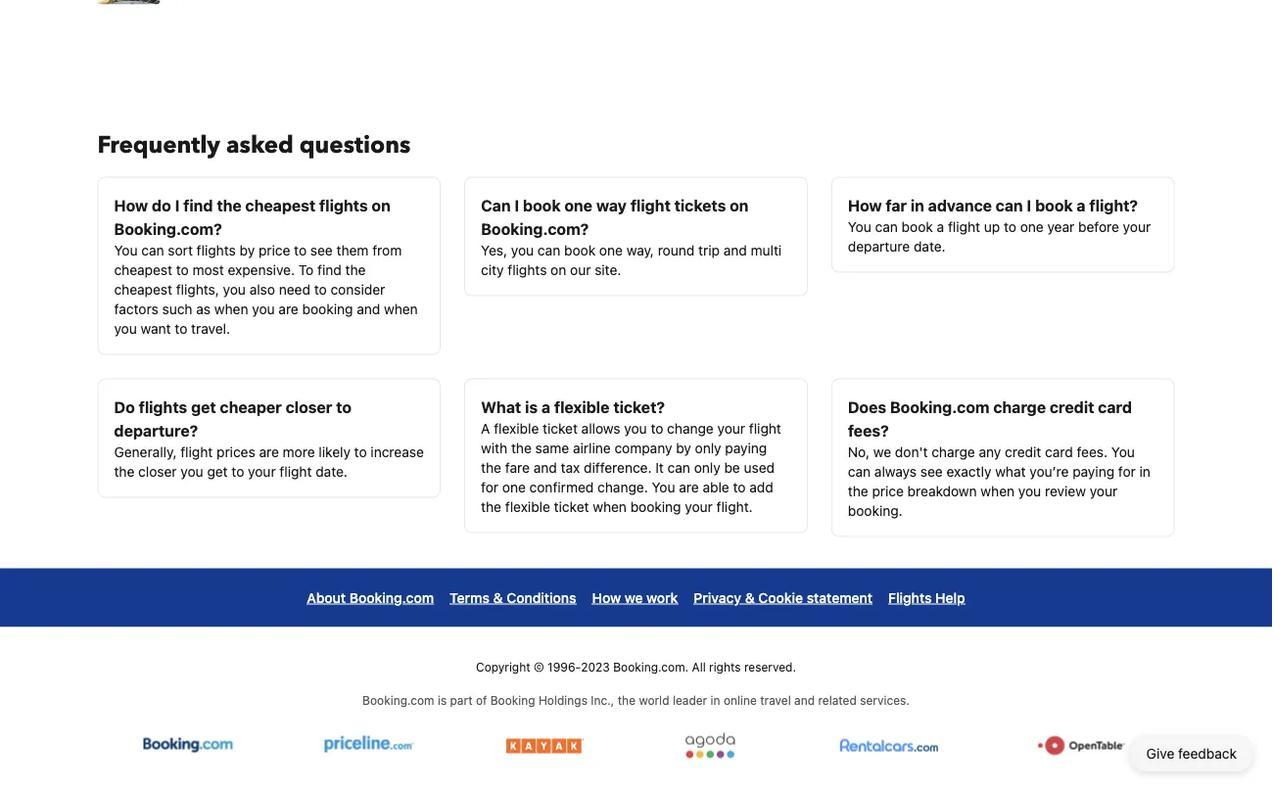 Task type: describe. For each thing, give the bounding box(es) containing it.
1 vertical spatial closer
[[138, 464, 177, 480]]

from
[[372, 242, 402, 259]]

before
[[1079, 219, 1120, 235]]

your inside the do flights get cheaper closer to departure? generally, flight prices are more likely to increase the closer you get to your flight date.
[[248, 464, 276, 480]]

you're
[[1030, 464, 1069, 480]]

difference.
[[584, 460, 652, 476]]

booking.com.
[[613, 661, 689, 675]]

conditions
[[507, 590, 576, 606]]

round
[[658, 242, 695, 259]]

copyright
[[476, 661, 531, 675]]

price inside does booking.com charge credit card fees? no, we don't charge any credit card fees. you can always see exactly what you're paying for in the price breakdown when you review your booking.
[[872, 483, 904, 500]]

your inside does booking.com charge credit card fees? no, we don't charge any credit card fees. you can always see exactly what you're paying for in the price breakdown when you review your booking.
[[1090, 483, 1118, 500]]

likely
[[319, 444, 351, 460]]

0 vertical spatial closer
[[286, 398, 332, 417]]

1 vertical spatial flexible
[[494, 421, 539, 437]]

1 vertical spatial get
[[207, 464, 228, 480]]

booking inside what is a flexible ticket? a flexible ticket allows you to change your flight with the same airline company by only paying the fare and tax difference. it can only be used for one confirmed change. you are able to add the flexible ticket when booking your flight.
[[631, 499, 681, 515]]

departure
[[848, 239, 910, 255]]

change
[[667, 421, 714, 437]]

frequently asked questions
[[97, 130, 411, 162]]

how for how do i find the cheapest flights on booking.com?
[[114, 196, 148, 215]]

1 horizontal spatial charge
[[994, 398, 1046, 417]]

does booking.com charge credit card fees? no, we don't charge any credit card fees. you can always see exactly what you're paying for in the price breakdown when you review your booking.
[[848, 398, 1151, 519]]

one inside what is a flexible ticket? a flexible ticket allows you to change your flight with the same airline company by only paying the fare and tax difference. it can only be used for one confirmed change. you are able to add the flexible ticket when booking your flight.
[[502, 479, 526, 496]]

0 horizontal spatial credit
[[1005, 444, 1042, 460]]

booking.com for does
[[890, 398, 990, 417]]

one up site.
[[599, 242, 623, 259]]

to up company at the bottom
[[651, 421, 664, 437]]

advance
[[928, 196, 992, 215]]

to down such
[[175, 321, 187, 337]]

book down far
[[902, 219, 933, 235]]

you inside how do i find the cheapest flights on booking.com? you can sort flights by price to see them from cheapest to most expensive. to find the cheapest flights, you also need to consider factors such as when you are booking and when you want to travel.
[[114, 242, 138, 259]]

book up the our
[[564, 242, 596, 259]]

i inside how far in advance can i book a flight? you can book a flight up to one year before your departure date.
[[1027, 196, 1032, 215]]

what
[[481, 398, 521, 417]]

& for terms
[[493, 590, 503, 606]]

to up to
[[294, 242, 307, 259]]

2 vertical spatial cheapest
[[114, 282, 172, 298]]

departure?
[[114, 422, 198, 440]]

flight down more on the bottom left of the page
[[280, 464, 312, 480]]

see inside how do i find the cheapest flights on booking.com? you can sort flights by price to see them from cheapest to most expensive. to find the cheapest flights, you also need to consider factors such as when you are booking and when you want to travel.
[[310, 242, 333, 259]]

way,
[[627, 242, 654, 259]]

booking.com for about
[[349, 590, 434, 606]]

your up be
[[718, 421, 746, 437]]

to
[[299, 262, 314, 278]]

flights,
[[176, 282, 219, 298]]

world
[[639, 694, 670, 708]]

flights
[[888, 590, 932, 606]]

how we work link
[[592, 585, 678, 612]]

confirmed
[[530, 479, 594, 496]]

need
[[279, 282, 310, 298]]

inc.,
[[591, 694, 615, 708]]

what
[[995, 464, 1026, 480]]

booking.com? for i
[[114, 220, 222, 239]]

terms & conditions link
[[450, 585, 576, 612]]

you inside does booking.com charge credit card fees? no, we don't charge any credit card fees. you can always see exactly what you're paying for in the price breakdown when you review your booking.
[[1112, 444, 1135, 460]]

0 vertical spatial cheapest
[[245, 196, 316, 215]]

review
[[1045, 483, 1086, 500]]

for inside does booking.com charge credit card fees? no, we don't charge any credit card fees. you can always see exactly what you're paying for in the price breakdown when you review your booking.
[[1119, 464, 1136, 480]]

factors
[[114, 301, 158, 317]]

one left way
[[565, 196, 593, 215]]

ticket?
[[613, 398, 665, 417]]

when right as
[[214, 301, 248, 317]]

privacy & cookie statement
[[694, 590, 873, 606]]

help
[[936, 590, 966, 606]]

booking
[[490, 694, 535, 708]]

privacy & cookie statement link
[[694, 585, 873, 612]]

give feedback
[[1147, 746, 1237, 762]]

in inside how far in advance can i book a flight? you can book a flight up to one year before your departure date.
[[911, 196, 925, 215]]

increase
[[371, 444, 424, 460]]

2 vertical spatial booking.com
[[363, 694, 434, 708]]

1996-
[[548, 661, 581, 675]]

booking inside how do i find the cheapest flights on booking.com? you can sort flights by price to see them from cheapest to most expensive. to find the cheapest flights, you also need to consider factors such as when you are booking and when you want to travel.
[[302, 301, 353, 317]]

with
[[481, 440, 508, 456]]

0 horizontal spatial card
[[1045, 444, 1073, 460]]

any
[[979, 444, 1001, 460]]

fare
[[505, 460, 530, 476]]

see inside does booking.com charge credit card fees? no, we don't charge any credit card fees. you can always see exactly what you're paying for in the price breakdown when you review your booking.
[[921, 464, 943, 480]]

multi
[[751, 242, 782, 259]]

booking.com image
[[144, 734, 233, 759]]

all
[[692, 661, 706, 675]]

reserved.
[[744, 661, 796, 675]]

exactly
[[947, 464, 992, 480]]

able
[[703, 479, 730, 496]]

yes,
[[481, 242, 507, 259]]

paying for what is a flexible ticket?
[[725, 440, 767, 456]]

change.
[[598, 479, 648, 496]]

1 vertical spatial only
[[694, 460, 721, 476]]

for inside what is a flexible ticket? a flexible ticket allows you to change your flight with the same airline company by only paying the fare and tax difference. it can only be used for one confirmed change. you are able to add the flexible ticket when booking your flight.
[[481, 479, 499, 496]]

flights inside the can i book one way flight tickets on booking.com? yes, you can book one way, round trip and multi city flights on our site.
[[508, 262, 547, 278]]

same
[[535, 440, 569, 456]]

you inside does booking.com charge credit card fees? no, we don't charge any credit card fees. you can always see exactly what you're paying for in the price breakdown when you review your booking.
[[1019, 483, 1041, 500]]

tax
[[561, 460, 580, 476]]

breakdown
[[908, 483, 977, 500]]

1 horizontal spatial credit
[[1050, 398, 1095, 417]]

up
[[984, 219, 1000, 235]]

also
[[250, 282, 275, 298]]

work
[[647, 590, 678, 606]]

flights up most
[[197, 242, 236, 259]]

price inside how do i find the cheapest flights on booking.com? you can sort flights by price to see them from cheapest to most expensive. to find the cheapest flights, you also need to consider factors such as when you are booking and when you want to travel.
[[259, 242, 290, 259]]

are inside what is a flexible ticket? a flexible ticket allows you to change your flight with the same airline company by only paying the fare and tax difference. it can only be used for one confirmed change. you are able to add the flexible ticket when booking your flight.
[[679, 479, 699, 496]]

rentalcars image
[[837, 734, 944, 759]]

trip
[[698, 242, 720, 259]]

of
[[476, 694, 487, 708]]

on for how do i find the cheapest flights on booking.com?
[[372, 196, 391, 215]]

company
[[615, 440, 672, 456]]

used
[[744, 460, 775, 476]]

2 horizontal spatial a
[[1077, 196, 1086, 215]]

expensive.
[[228, 262, 295, 278]]

are inside how do i find the cheapest flights on booking.com? you can sort flights by price to see them from cheapest to most expensive. to find the cheapest flights, you also need to consider factors such as when you are booking and when you want to travel.
[[279, 301, 299, 317]]

how inside how we work link
[[592, 590, 621, 606]]

and right travel
[[794, 694, 815, 708]]

our
[[570, 262, 591, 278]]

when inside does booking.com charge credit card fees? no, we don't charge any credit card fees. you can always see exactly what you're paying for in the price breakdown when you review your booking.
[[981, 483, 1015, 500]]

and inside what is a flexible ticket? a flexible ticket allows you to change your flight with the same airline company by only paying the fare and tax difference. it can only be used for one confirmed change. you are able to add the flexible ticket when booking your flight.
[[534, 460, 557, 476]]

flight left prices
[[180, 444, 213, 460]]

can inside what is a flexible ticket? a flexible ticket allows you to change your flight with the same airline company by only paying the fare and tax difference. it can only be used for one confirmed change. you are able to add the flexible ticket when booking your flight.
[[668, 460, 691, 476]]

we inside how we work link
[[625, 590, 643, 606]]

and inside the can i book one way flight tickets on booking.com? yes, you can book one way, round trip and multi city flights on our site.
[[724, 242, 747, 259]]

about booking.com
[[307, 590, 434, 606]]

you inside what is a flexible ticket? a flexible ticket allows you to change your flight with the same airline company by only paying the fare and tax difference. it can only be used for one confirmed change. you are able to add the flexible ticket when booking your flight.
[[624, 421, 647, 437]]

you inside the do flights get cheaper closer to departure? generally, flight prices are more likely to increase the closer you get to your flight date.
[[181, 464, 203, 480]]

be
[[724, 460, 740, 476]]

how we work
[[592, 590, 678, 606]]

can inside how do i find the cheapest flights on booking.com? you can sort flights by price to see them from cheapest to most expensive. to find the cheapest flights, you also need to consider factors such as when you are booking and when you want to travel.
[[141, 242, 164, 259]]

related
[[818, 694, 857, 708]]

online
[[724, 694, 757, 708]]

way
[[596, 196, 627, 215]]

asked
[[226, 130, 294, 162]]

most
[[192, 262, 224, 278]]

rights
[[709, 661, 741, 675]]

as
[[196, 301, 211, 317]]

airline
[[573, 440, 611, 456]]

i inside how do i find the cheapest flights on booking.com? you can sort flights by price to see them from cheapest to most expensive. to find the cheapest flights, you also need to consider factors such as when you are booking and when you want to travel.
[[175, 196, 180, 215]]

a inside what is a flexible ticket? a flexible ticket allows you to change your flight with the same airline company by only paying the fare and tax difference. it can only be used for one confirmed change. you are able to add the flexible ticket when booking your flight.
[[542, 398, 551, 417]]

flights up them
[[319, 196, 368, 215]]

to down prices
[[232, 464, 244, 480]]

your inside how far in advance can i book a flight? you can book a flight up to one year before your departure date.
[[1123, 219, 1151, 235]]

is for what
[[525, 398, 538, 417]]

1 vertical spatial cheapest
[[114, 262, 172, 278]]

one inside how far in advance can i book a flight? you can book a flight up to one year before your departure date.
[[1020, 219, 1044, 235]]

date. inside the do flights get cheaper closer to departure? generally, flight prices are more likely to increase the closer you get to your flight date.
[[316, 464, 348, 480]]

your down able
[[685, 499, 713, 515]]

1 horizontal spatial find
[[317, 262, 342, 278]]

in inside does booking.com charge credit card fees? no, we don't charge any credit card fees. you can always see exactly what you're paying for in the price breakdown when you review your booking.
[[1140, 464, 1151, 480]]

by inside what is a flexible ticket? a flexible ticket allows you to change your flight with the same airline company by only paying the fare and tax difference. it can only be used for one confirmed change. you are able to add the flexible ticket when booking your flight.
[[676, 440, 691, 456]]

it
[[656, 460, 664, 476]]

flight inside how far in advance can i book a flight? you can book a flight up to one year before your departure date.
[[948, 219, 981, 235]]

2 vertical spatial in
[[711, 694, 720, 708]]

1 vertical spatial ticket
[[554, 499, 589, 515]]

terms
[[450, 590, 490, 606]]

can i book one way flight tickets on booking.com? yes, you can book one way, round trip and multi city flights on our site.
[[481, 196, 782, 278]]

more
[[283, 444, 315, 460]]

do flights get cheaper closer to departure? generally, flight prices are more likely to increase the closer you get to your flight date.
[[114, 398, 424, 480]]



Task type: locate. For each thing, give the bounding box(es) containing it.
0 vertical spatial flexible
[[554, 398, 610, 417]]

1 vertical spatial booking
[[631, 499, 681, 515]]

to right up
[[1004, 219, 1017, 235]]

site.
[[595, 262, 621, 278]]

0 horizontal spatial see
[[310, 242, 333, 259]]

0 horizontal spatial we
[[625, 590, 643, 606]]

can up up
[[996, 196, 1023, 215]]

book
[[523, 196, 561, 215], [1035, 196, 1073, 215], [902, 219, 933, 235], [564, 242, 596, 259]]

about
[[307, 590, 346, 606]]

can
[[996, 196, 1023, 215], [875, 219, 898, 235], [141, 242, 164, 259], [538, 242, 561, 259], [668, 460, 691, 476], [848, 464, 871, 480]]

how do i find the cheapest flights on booking.com? you can sort flights by price to see them from cheapest to most expensive. to find the cheapest flights, you also need to consider factors such as when you are booking and when you want to travel.
[[114, 196, 418, 337]]

1 horizontal spatial date.
[[914, 239, 946, 255]]

are inside the do flights get cheaper closer to departure? generally, flight prices are more likely to increase the closer you get to your flight date.
[[259, 444, 279, 460]]

want
[[141, 321, 171, 337]]

i right can
[[515, 196, 519, 215]]

you inside the can i book one way flight tickets on booking.com? yes, you can book one way, round trip and multi city flights on our site.
[[511, 242, 534, 259]]

0 horizontal spatial on
[[372, 196, 391, 215]]

priceline.com image
[[325, 734, 414, 759]]

0 vertical spatial is
[[525, 398, 538, 417]]

0 vertical spatial booking
[[302, 301, 353, 317]]

1 vertical spatial see
[[921, 464, 943, 480]]

0 vertical spatial by
[[240, 242, 255, 259]]

a down advance
[[937, 219, 944, 235]]

in right you're
[[1140, 464, 1151, 480]]

you up company at the bottom
[[624, 421, 647, 437]]

do
[[114, 398, 135, 417]]

for right you're
[[1119, 464, 1136, 480]]

feedback
[[1178, 746, 1237, 762]]

cheaper
[[220, 398, 282, 417]]

flexible up allows
[[554, 398, 610, 417]]

no,
[[848, 444, 870, 460]]

by down change
[[676, 440, 691, 456]]

booking.com
[[890, 398, 990, 417], [349, 590, 434, 606], [363, 694, 434, 708]]

0 horizontal spatial closer
[[138, 464, 177, 480]]

can down no,
[[848, 464, 871, 480]]

price
[[259, 242, 290, 259], [872, 483, 904, 500]]

sort
[[168, 242, 193, 259]]

to up flight. in the right bottom of the page
[[733, 479, 746, 496]]

flights help
[[888, 590, 966, 606]]

0 vertical spatial in
[[911, 196, 925, 215]]

get
[[191, 398, 216, 417], [207, 464, 228, 480]]

to up likely
[[336, 398, 352, 417]]

are left able
[[679, 479, 699, 496]]

2 horizontal spatial i
[[1027, 196, 1032, 215]]

0 vertical spatial paying
[[725, 440, 767, 456]]

how inside how far in advance can i book a flight? you can book a flight up to one year before your departure date.
[[848, 196, 882, 215]]

to
[[1004, 219, 1017, 235], [294, 242, 307, 259], [176, 262, 189, 278], [314, 282, 327, 298], [175, 321, 187, 337], [336, 398, 352, 417], [651, 421, 664, 437], [354, 444, 367, 460], [232, 464, 244, 480], [733, 479, 746, 496]]

a up same on the left bottom of page
[[542, 398, 551, 417]]

date. down likely
[[316, 464, 348, 480]]

to right likely
[[354, 444, 367, 460]]

0 horizontal spatial paying
[[725, 440, 767, 456]]

by up expensive.
[[240, 242, 255, 259]]

1 vertical spatial price
[[872, 483, 904, 500]]

& right "terms"
[[493, 590, 503, 606]]

2 booking.com? from the left
[[481, 220, 589, 239]]

what is a flexible ticket? a flexible ticket allows you to change your flight with the same airline company by only paying the fare and tax difference. it can only be used for one confirmed change. you are able to add the flexible ticket when booking your flight.
[[481, 398, 782, 515]]

can up departure
[[875, 219, 898, 235]]

and inside how do i find the cheapest flights on booking.com? you can sort flights by price to see them from cheapest to most expensive. to find the cheapest flights, you also need to consider factors such as when you are booking and when you want to travel.
[[357, 301, 380, 317]]

0 horizontal spatial price
[[259, 242, 290, 259]]

closer
[[286, 398, 332, 417], [138, 464, 177, 480]]

1 vertical spatial are
[[259, 444, 279, 460]]

0 horizontal spatial how
[[114, 196, 148, 215]]

book right can
[[523, 196, 561, 215]]

2 horizontal spatial in
[[1140, 464, 1151, 480]]

copyright © 1996-2023 booking.com. all rights reserved.
[[476, 661, 796, 675]]

0 vertical spatial find
[[183, 196, 213, 215]]

1 vertical spatial a
[[937, 219, 944, 235]]

0 vertical spatial credit
[[1050, 398, 1095, 417]]

ticket
[[543, 421, 578, 437], [554, 499, 589, 515]]

how for how far in advance can i book a flight?
[[848, 196, 882, 215]]

one down fare
[[502, 479, 526, 496]]

are
[[279, 301, 299, 317], [259, 444, 279, 460], [679, 479, 699, 496]]

find right the do
[[183, 196, 213, 215]]

flight
[[631, 196, 671, 215], [948, 219, 981, 235], [749, 421, 782, 437], [180, 444, 213, 460], [280, 464, 312, 480]]

booking.com? inside how do i find the cheapest flights on booking.com? you can sort flights by price to see them from cheapest to most expensive. to find the cheapest flights, you also need to consider factors such as when you are booking and when you want to travel.
[[114, 220, 222, 239]]

can right the yes, at the top of the page
[[538, 242, 561, 259]]

booking down the change.
[[631, 499, 681, 515]]

1 horizontal spatial price
[[872, 483, 904, 500]]

how inside how do i find the cheapest flights on booking.com? you can sort flights by price to see them from cheapest to most expensive. to find the cheapest flights, you also need to consider factors such as when you are booking and when you want to travel.
[[114, 196, 148, 215]]

can
[[481, 196, 511, 215]]

by
[[240, 242, 255, 259], [676, 440, 691, 456]]

paying for does booking.com charge credit card fees?
[[1073, 464, 1115, 480]]

can inside does booking.com charge credit card fees? no, we don't charge any credit card fees. you can always see exactly what you're paying for in the price breakdown when you review your booking.
[[848, 464, 871, 480]]

opentable image
[[1036, 734, 1129, 759]]

2 horizontal spatial how
[[848, 196, 882, 215]]

0 horizontal spatial i
[[175, 196, 180, 215]]

0 vertical spatial a
[[1077, 196, 1086, 215]]

1 horizontal spatial &
[[745, 590, 755, 606]]

credit up fees. at the right
[[1050, 398, 1095, 417]]

you right fees. at the right
[[1112, 444, 1135, 460]]

for
[[1119, 464, 1136, 480], [481, 479, 499, 496]]

card up fees. at the right
[[1098, 398, 1132, 417]]

consider
[[331, 282, 385, 298]]

paying inside does booking.com charge credit card fees? no, we don't charge any credit card fees. you can always see exactly what you're paying for in the price breakdown when you review your booking.
[[1073, 464, 1115, 480]]

to inside how far in advance can i book a flight? you can book a flight up to one year before your departure date.
[[1004, 219, 1017, 235]]

you inside what is a flexible ticket? a flexible ticket allows you to change your flight with the same airline company by only paying the fare and tax difference. it can only be used for one confirmed change. you are able to add the flexible ticket when booking your flight.
[[652, 479, 675, 496]]

your down flight?
[[1123, 219, 1151, 235]]

1 vertical spatial is
[[438, 694, 447, 708]]

1 horizontal spatial for
[[1119, 464, 1136, 480]]

can inside the can i book one way flight tickets on booking.com? yes, you can book one way, round trip and multi city flights on our site.
[[538, 242, 561, 259]]

is
[[525, 398, 538, 417], [438, 694, 447, 708]]

2 & from the left
[[745, 590, 755, 606]]

i right the do
[[175, 196, 180, 215]]

only down change
[[695, 440, 722, 456]]

city
[[481, 262, 504, 278]]

date. inside how far in advance can i book a flight? you can book a flight up to one year before your departure date.
[[914, 239, 946, 255]]

you down also
[[252, 301, 275, 317]]

leader
[[673, 694, 707, 708]]

in left online
[[711, 694, 720, 708]]

2 horizontal spatial on
[[730, 196, 749, 215]]

1 vertical spatial paying
[[1073, 464, 1115, 480]]

your
[[1123, 219, 1151, 235], [718, 421, 746, 437], [248, 464, 276, 480], [1090, 483, 1118, 500], [685, 499, 713, 515]]

are down need
[[279, 301, 299, 317]]

date. right departure
[[914, 239, 946, 255]]

to right need
[[314, 282, 327, 298]]

1 vertical spatial find
[[317, 262, 342, 278]]

0 horizontal spatial is
[[438, 694, 447, 708]]

i right advance
[[1027, 196, 1032, 215]]

i inside the can i book one way flight tickets on booking.com? yes, you can book one way, round trip and multi city flights on our site.
[[515, 196, 519, 215]]

flight inside the can i book one way flight tickets on booking.com? yes, you can book one way, round trip and multi city flights on our site.
[[631, 196, 671, 215]]

price down "always"
[[872, 483, 904, 500]]

booking
[[302, 301, 353, 317], [631, 499, 681, 515]]

1 horizontal spatial booking.com?
[[481, 220, 589, 239]]

1 vertical spatial we
[[625, 590, 643, 606]]

2 i from the left
[[515, 196, 519, 215]]

about booking.com link
[[307, 585, 434, 612]]

a
[[1077, 196, 1086, 215], [937, 219, 944, 235], [542, 398, 551, 417]]

card
[[1098, 398, 1132, 417], [1045, 444, 1073, 460]]

0 horizontal spatial &
[[493, 590, 503, 606]]

on for can i book one way flight tickets on booking.com?
[[730, 196, 749, 215]]

&
[[493, 590, 503, 606], [745, 590, 755, 606]]

how left the do
[[114, 196, 148, 215]]

1 booking.com? from the left
[[114, 220, 222, 239]]

on left the our
[[551, 262, 566, 278]]

0 vertical spatial see
[[310, 242, 333, 259]]

you down departure?
[[181, 464, 203, 480]]

closer down 'generally,'
[[138, 464, 177, 480]]

0 horizontal spatial for
[[481, 479, 499, 496]]

charge up exactly
[[932, 444, 975, 460]]

is left "part"
[[438, 694, 447, 708]]

booking.com? down can
[[481, 220, 589, 239]]

1 vertical spatial in
[[1140, 464, 1151, 480]]

0 horizontal spatial charge
[[932, 444, 975, 460]]

& inside 'link'
[[745, 590, 755, 606]]

we inside does booking.com charge credit card fees? no, we don't charge any credit card fees. you can always see exactly what you're paying for in the price breakdown when you review your booking.
[[874, 444, 891, 460]]

the
[[217, 196, 242, 215], [345, 262, 366, 278], [511, 440, 532, 456], [481, 460, 502, 476], [114, 464, 135, 480], [848, 483, 869, 500], [481, 499, 502, 515], [618, 694, 636, 708]]

book up year
[[1035, 196, 1073, 215]]

1 horizontal spatial i
[[515, 196, 519, 215]]

0 horizontal spatial by
[[240, 242, 255, 259]]

& for privacy
[[745, 590, 755, 606]]

and down consider
[[357, 301, 380, 317]]

when inside what is a flexible ticket? a flexible ticket allows you to change your flight with the same airline company by only paying the fare and tax difference. it can only be used for one confirmed change. you are able to add the flexible ticket when booking your flight.
[[593, 499, 627, 515]]

1 horizontal spatial we
[[874, 444, 891, 460]]

get down prices
[[207, 464, 228, 480]]

the inside does booking.com charge credit card fees? no, we don't charge any credit card fees. you can always see exactly what you're paying for in the price breakdown when you review your booking.
[[848, 483, 869, 500]]

booking.com? inside the can i book one way flight tickets on booking.com? yes, you can book one way, round trip and multi city flights on our site.
[[481, 220, 589, 239]]

a
[[481, 421, 490, 437]]

paying
[[725, 440, 767, 456], [1073, 464, 1115, 480]]

0 horizontal spatial a
[[542, 398, 551, 417]]

does
[[848, 398, 887, 417]]

1 i from the left
[[175, 196, 180, 215]]

flight?
[[1090, 196, 1138, 215]]

can left sort
[[141, 242, 164, 259]]

flight.
[[717, 499, 753, 515]]

1 vertical spatial date.
[[316, 464, 348, 480]]

0 vertical spatial price
[[259, 242, 290, 259]]

1 horizontal spatial is
[[525, 398, 538, 417]]

flights right city
[[508, 262, 547, 278]]

2 vertical spatial flexible
[[505, 499, 550, 515]]

paying inside what is a flexible ticket? a flexible ticket allows you to change your flight with the same airline company by only paying the fare and tax difference. it can only be used for one confirmed change. you are able to add the flexible ticket when booking your flight.
[[725, 440, 767, 456]]

and down same on the left bottom of page
[[534, 460, 557, 476]]

your right review
[[1090, 483, 1118, 500]]

date.
[[914, 239, 946, 255], [316, 464, 348, 480]]

you left also
[[223, 282, 246, 298]]

flexible down the confirmed at the left bottom
[[505, 499, 550, 515]]

you down what
[[1019, 483, 1041, 500]]

on right tickets
[[730, 196, 749, 215]]

1 vertical spatial booking.com
[[349, 590, 434, 606]]

1 horizontal spatial see
[[921, 464, 943, 480]]

you right the yes, at the top of the page
[[511, 242, 534, 259]]

1 horizontal spatial card
[[1098, 398, 1132, 417]]

add
[[750, 479, 774, 496]]

ticket up same on the left bottom of page
[[543, 421, 578, 437]]

booking down consider
[[302, 301, 353, 317]]

we right no,
[[874, 444, 891, 460]]

your down prices
[[248, 464, 276, 480]]

to down sort
[[176, 262, 189, 278]]

is right what
[[525, 398, 538, 417]]

the inside the do flights get cheaper closer to departure? generally, flight prices are more likely to increase the closer you get to your flight date.
[[114, 464, 135, 480]]

0 vertical spatial get
[[191, 398, 216, 417]]

always
[[875, 464, 917, 480]]

flexible down what
[[494, 421, 539, 437]]

tickets
[[675, 196, 726, 215]]

0 vertical spatial we
[[874, 444, 891, 460]]

1 horizontal spatial by
[[676, 440, 691, 456]]

3 i from the left
[[1027, 196, 1032, 215]]

0 vertical spatial charge
[[994, 398, 1046, 417]]

get left cheaper
[[191, 398, 216, 417]]

1 horizontal spatial closer
[[286, 398, 332, 417]]

is for booking.com
[[438, 694, 447, 708]]

booking.com is part of booking holdings inc., the world leader in online travel and related services.
[[363, 694, 910, 708]]

you up departure
[[848, 219, 872, 235]]

flight up used
[[749, 421, 782, 437]]

1 horizontal spatial in
[[911, 196, 925, 215]]

0 vertical spatial date.
[[914, 239, 946, 255]]

we
[[874, 444, 891, 460], [625, 590, 643, 606]]

©
[[534, 661, 544, 675]]

agoda image
[[676, 734, 745, 759]]

on up from
[[372, 196, 391, 215]]

1 vertical spatial by
[[676, 440, 691, 456]]

0 vertical spatial ticket
[[543, 421, 578, 437]]

for down with
[[481, 479, 499, 496]]

0 vertical spatial card
[[1098, 398, 1132, 417]]

only
[[695, 440, 722, 456], [694, 460, 721, 476]]

2 vertical spatial a
[[542, 398, 551, 417]]

1 vertical spatial credit
[[1005, 444, 1042, 460]]

0 vertical spatial are
[[279, 301, 299, 317]]

0 vertical spatial only
[[695, 440, 722, 456]]

in right far
[[911, 196, 925, 215]]

0 horizontal spatial booking.com?
[[114, 220, 222, 239]]

1 horizontal spatial on
[[551, 262, 566, 278]]

paying up used
[[725, 440, 767, 456]]

give feedback button
[[1131, 737, 1253, 772]]

1 & from the left
[[493, 590, 503, 606]]

fees.
[[1077, 444, 1108, 460]]

1 horizontal spatial paying
[[1073, 464, 1115, 480]]

0 horizontal spatial date.
[[316, 464, 348, 480]]

0 horizontal spatial booking
[[302, 301, 353, 317]]

don't
[[895, 444, 928, 460]]

credit
[[1050, 398, 1095, 417], [1005, 444, 1042, 460]]

cookie
[[759, 590, 803, 606]]

give
[[1147, 746, 1175, 762]]

how left far
[[848, 196, 882, 215]]

on inside how do i find the cheapest flights on booking.com? you can sort flights by price to see them from cheapest to most expensive. to find the cheapest flights, you also need to consider factors such as when you are booking and when you want to travel.
[[372, 196, 391, 215]]

when down consider
[[384, 301, 418, 317]]

booking.com right about
[[349, 590, 434, 606]]

terms & conditions
[[450, 590, 576, 606]]

booking.com inside does booking.com charge credit card fees? no, we don't charge any credit card fees. you can always see exactly what you're paying for in the price breakdown when you review your booking.
[[890, 398, 990, 417]]

booking.com? for book
[[481, 220, 589, 239]]

how far in advance can i book a flight? you can book a flight up to one year before your departure date.
[[848, 196, 1151, 255]]

statement
[[807, 590, 873, 606]]

find right to
[[317, 262, 342, 278]]

card up you're
[[1045, 444, 1073, 460]]

0 horizontal spatial find
[[183, 196, 213, 215]]

flight down advance
[[948, 219, 981, 235]]

2 vertical spatial are
[[679, 479, 699, 496]]

allows
[[582, 421, 621, 437]]

are left more on the bottom left of the page
[[259, 444, 279, 460]]

can right the 'it'
[[668, 460, 691, 476]]

when
[[214, 301, 248, 317], [384, 301, 418, 317], [981, 483, 1015, 500], [593, 499, 627, 515]]

flights inside the do flights get cheaper closer to departure? generally, flight prices are more likely to increase the closer you get to your flight date.
[[139, 398, 187, 417]]

0 horizontal spatial in
[[711, 694, 720, 708]]

1 vertical spatial charge
[[932, 444, 975, 460]]

such
[[162, 301, 193, 317]]

flight inside what is a flexible ticket? a flexible ticket allows you to change your flight with the same airline company by only paying the fare and tax difference. it can only be used for one confirmed change. you are able to add the flexible ticket when booking your flight.
[[749, 421, 782, 437]]

kayak image
[[506, 734, 584, 759]]

see up to
[[310, 242, 333, 259]]

we left work
[[625, 590, 643, 606]]

1 horizontal spatial a
[[937, 219, 944, 235]]

1 horizontal spatial how
[[592, 590, 621, 606]]

1 vertical spatial card
[[1045, 444, 1073, 460]]

charge up any
[[994, 398, 1046, 417]]

how left work
[[592, 590, 621, 606]]

1 horizontal spatial booking
[[631, 499, 681, 515]]

paying down fees. at the right
[[1073, 464, 1115, 480]]

you down factors
[[114, 321, 137, 337]]

flexible
[[554, 398, 610, 417], [494, 421, 539, 437], [505, 499, 550, 515]]

credit up what
[[1005, 444, 1042, 460]]

flights
[[319, 196, 368, 215], [197, 242, 236, 259], [508, 262, 547, 278], [139, 398, 187, 417]]

0 vertical spatial booking.com
[[890, 398, 990, 417]]

by inside how do i find the cheapest flights on booking.com? you can sort flights by price to see them from cheapest to most expensive. to find the cheapest flights, you also need to consider factors such as when you are booking and when you want to travel.
[[240, 242, 255, 259]]

generally,
[[114, 444, 177, 460]]

frequently
[[97, 130, 220, 162]]

fees?
[[848, 422, 889, 440]]

is inside what is a flexible ticket? a flexible ticket allows you to change your flight with the same airline company by only paying the fare and tax difference. it can only be used for one confirmed change. you are able to add the flexible ticket when booking your flight.
[[525, 398, 538, 417]]

year
[[1048, 219, 1075, 235]]

2023
[[581, 661, 610, 675]]

you inside how far in advance can i book a flight? you can book a flight up to one year before your departure date.
[[848, 219, 872, 235]]

a up the before
[[1077, 196, 1086, 215]]

flights up departure?
[[139, 398, 187, 417]]

ticket down the confirmed at the left bottom
[[554, 499, 589, 515]]

do
[[152, 196, 171, 215]]

them
[[337, 242, 369, 259]]



Task type: vqa. For each thing, say whether or not it's contained in the screenshot.


